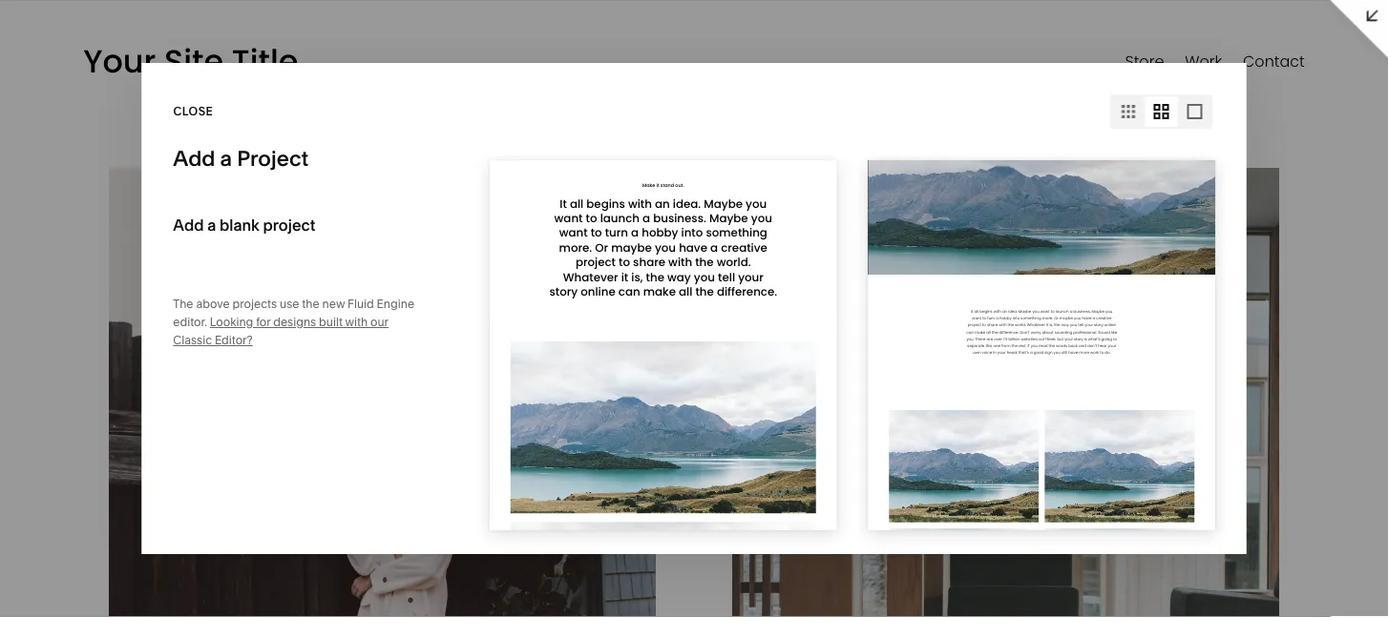 Task type: locate. For each thing, give the bounding box(es) containing it.
people
[[126, 151, 170, 168]]

row group
[[0, 128, 378, 384]]

interiors
[[126, 215, 178, 232]]

city
[[126, 343, 151, 359]]



Task type: describe. For each thing, give the bounding box(es) containing it.
outdoors
[[126, 279, 186, 295]]

row group containing people
[[0, 128, 378, 384]]



Task type: vqa. For each thing, say whether or not it's contained in the screenshot.
'Marketing' link
no



